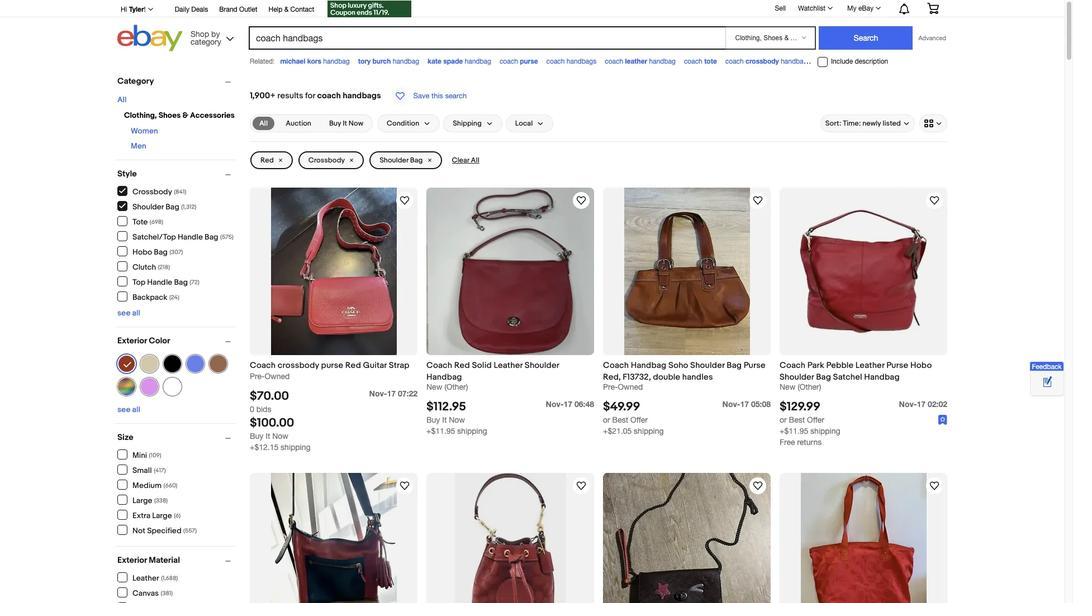 Task type: locate. For each thing, give the bounding box(es) containing it.
now inside the "buy it now +$11.95 shipping"
[[449, 416, 465, 425]]

coach park pebble leather purse hobo shoulder bag satchel handbag new (other)
[[780, 361, 932, 392]]

shipping button
[[444, 115, 503, 133]]

1 new from the left
[[427, 383, 442, 392]]

2 horizontal spatial it
[[442, 416, 447, 425]]

now down $112.95
[[449, 416, 465, 425]]

coach crossbody purse red guitar strap link
[[250, 360, 418, 372]]

+$11.95 inside +$11.95 shipping free returns
[[780, 427, 809, 436]]

shipping down $112.95
[[457, 427, 487, 436]]

1 vertical spatial crossbody
[[278, 361, 319, 371]]

handle up (307)
[[178, 232, 203, 242]]

shoulder inside coach park pebble leather purse hobo shoulder bag satchel handbag new (other)
[[780, 372, 814, 383]]

handbags up the buy it now
[[343, 91, 381, 101]]

1 vertical spatial now
[[449, 416, 465, 425]]

0 horizontal spatial &
[[182, 111, 188, 120]]

(307)
[[170, 249, 183, 256]]

0 vertical spatial all
[[132, 309, 140, 318]]

1 horizontal spatial it
[[343, 119, 347, 128]]

exterior for exterior material
[[117, 556, 147, 566]]

coach colorblock vintage calf leather red/navy/tan crossbody purse image
[[271, 474, 397, 604]]

or best offer +$21.05 shipping
[[603, 416, 664, 436]]

pre- up "$49.99"
[[603, 383, 618, 392]]

handle for satchel/top
[[178, 232, 203, 242]]

buy inside the "buy it now +$11.95 shipping"
[[427, 416, 440, 425]]

1 vertical spatial see all button
[[117, 405, 140, 415]]

1 best from the left
[[613, 416, 629, 425]]

shoulder up handles
[[691, 361, 725, 371]]

owned up "$49.99"
[[618, 383, 643, 392]]

1 vertical spatial &
[[182, 111, 188, 120]]

spade
[[444, 57, 463, 65]]

all
[[132, 309, 140, 318], [132, 405, 140, 415]]

2 vertical spatial now
[[272, 432, 288, 441]]

all link down the category at top
[[117, 95, 127, 105]]

coach for $112.95
[[427, 361, 452, 371]]

coach inside 'coach crossbody handbag'
[[726, 58, 744, 65]]

1 vertical spatial exterior
[[117, 556, 147, 566]]

owned up $70.00 on the left
[[265, 372, 290, 381]]

shoulder
[[380, 156, 409, 165], [133, 202, 164, 212], [525, 361, 559, 371], [691, 361, 725, 371], [780, 372, 814, 383]]

2 horizontal spatial leather
[[856, 361, 885, 371]]

1 vertical spatial see all
[[117, 405, 140, 415]]

1 horizontal spatial all
[[259, 119, 268, 128]]

1 horizontal spatial or
[[780, 416, 787, 425]]

coach inside coach red solid leather shoulder handbag new (other)
[[427, 361, 452, 371]]

see all down "backpack"
[[117, 309, 140, 318]]

coach right tote
[[726, 58, 744, 65]]

1 coach from the left
[[250, 361, 276, 371]]

bag down condition dropdown button
[[410, 156, 423, 165]]

hobo
[[133, 247, 152, 257], [911, 361, 932, 371]]

offer up +$11.95 shipping free returns
[[807, 416, 825, 425]]

+$21.05
[[603, 427, 632, 436]]

nov- down guitar
[[369, 389, 387, 399]]

0 horizontal spatial all
[[117, 95, 127, 105]]

1 horizontal spatial offer
[[807, 416, 825, 425]]

1 vertical spatial pre-
[[603, 383, 618, 392]]

burch
[[373, 57, 391, 65]]

double
[[653, 372, 681, 383]]

17 left 07:22
[[387, 389, 396, 399]]

shoulder inside coach red solid leather shoulder handbag new (other)
[[525, 361, 559, 371]]

1 horizontal spatial hobo
[[911, 361, 932, 371]]

exterior left the color
[[117, 336, 147, 347]]

0 vertical spatial it
[[343, 119, 347, 128]]

2 offer from the left
[[807, 416, 825, 425]]

0 vertical spatial handle
[[178, 232, 203, 242]]

2 or from the left
[[780, 416, 787, 425]]

0 horizontal spatial best
[[613, 416, 629, 425]]

new inside coach park pebble leather purse hobo shoulder bag satchel handbag new (other)
[[780, 383, 796, 392]]

ebay
[[859, 4, 874, 12]]

1 vertical spatial buy
[[427, 416, 440, 425]]

purse up nov-17 02:02
[[887, 361, 909, 371]]

shipping right +$21.05
[[634, 427, 664, 436]]

watch coach bear chain crossbody purse blackberry   f22771 limited edition adorable image
[[751, 480, 765, 493]]

1 all from the top
[[132, 309, 140, 318]]

17
[[387, 389, 396, 399], [564, 400, 573, 409], [741, 400, 749, 409], [917, 400, 926, 409]]

all right clear in the top of the page
[[471, 156, 480, 165]]

buy for buy it now +$11.95 shipping
[[427, 416, 440, 425]]

4 coach from the left
[[780, 361, 806, 371]]

handbag inside kate spade handbag
[[465, 58, 491, 65]]

exterior
[[117, 336, 147, 347], [117, 556, 147, 566]]

now
[[349, 119, 363, 128], [449, 416, 465, 425], [272, 432, 288, 441]]

purse inside coach park pebble leather purse hobo shoulder bag satchel handbag new (other)
[[887, 361, 909, 371]]

2 horizontal spatial handbag
[[865, 372, 900, 383]]

red inside coach red solid leather shoulder handbag new (other)
[[454, 361, 470, 371]]

purse down shop by category banner
[[520, 57, 538, 65]]

2 see all from the top
[[117, 405, 140, 415]]

handbag right spade at the left top of page
[[465, 58, 491, 65]]

coach right strap at the bottom left
[[427, 361, 452, 371]]

2 vertical spatial all
[[471, 156, 480, 165]]

1 +$11.95 from the left
[[427, 427, 455, 436]]

0 vertical spatial handbags
[[567, 58, 597, 65]]

0 vertical spatial all
[[117, 95, 127, 105]]

it up crossbody link
[[343, 119, 347, 128]]

1 vertical spatial crossbody
[[133, 187, 172, 197]]

red down all text field
[[261, 156, 274, 165]]

5 handbag from the left
[[781, 58, 808, 65]]

coach for bag
[[816, 58, 834, 65]]

all down 1,900
[[259, 119, 268, 128]]

& right help
[[284, 6, 289, 13]]

coach for purse
[[500, 58, 518, 65]]

buy down $112.95
[[427, 416, 440, 425]]

0 horizontal spatial all link
[[117, 95, 127, 105]]

watch coach women's mini dempsey bucket bag in signature jacquard with stripe patch image
[[575, 480, 588, 493]]

(381)
[[161, 590, 173, 597]]

watch coach crossbody purse red guitar strap image
[[398, 194, 412, 207]]

main content
[[245, 71, 952, 604]]

category button
[[117, 76, 236, 87]]

05:08
[[751, 400, 771, 409]]

purse left guitar
[[321, 361, 343, 371]]

listing options selector. gallery view selected. image
[[925, 119, 943, 128]]

2 exterior from the top
[[117, 556, 147, 566]]

shoulder down condition
[[380, 156, 409, 165]]

0 horizontal spatial or
[[603, 416, 610, 425]]

buy up +$12.15
[[250, 432, 264, 441]]

shipping inside the or best offer +$21.05 shipping
[[634, 427, 664, 436]]

(1,312)
[[181, 203, 196, 211]]

purse
[[744, 361, 766, 371], [887, 361, 909, 371]]

2 horizontal spatial now
[[449, 416, 465, 425]]

shipping up returns
[[811, 427, 841, 436]]

best
[[613, 416, 629, 425], [789, 416, 805, 425]]

leather right solid
[[494, 361, 523, 371]]

0 vertical spatial purse
[[520, 57, 538, 65]]

+$11.95 up free
[[780, 427, 809, 436]]

see all button for style
[[117, 309, 140, 318]]

17 left 05:08
[[741, 400, 749, 409]]

nov- for $100.00
[[369, 389, 387, 399]]

see all up size
[[117, 405, 140, 415]]

see all button
[[117, 309, 140, 318], [117, 405, 140, 415]]

0 vertical spatial crossbody
[[309, 156, 345, 165]]

it up +$12.15
[[266, 432, 270, 441]]

nov-
[[369, 389, 387, 399], [546, 400, 564, 409], [723, 400, 741, 409], [899, 400, 917, 409]]

it for buy it now
[[343, 119, 347, 128]]

1 vertical spatial all
[[259, 119, 268, 128]]

0 horizontal spatial purse
[[321, 361, 343, 371]]

coach down search for anything text box
[[500, 58, 518, 65]]

17 left 06:48
[[564, 400, 573, 409]]

1 vertical spatial owned
[[618, 383, 643, 392]]

offer
[[631, 416, 648, 425], [807, 416, 825, 425]]

offer for or best offer +$21.05 shipping
[[631, 416, 648, 425]]

1 vertical spatial large
[[152, 511, 172, 521]]

handbag inside tory burch handbag
[[393, 58, 419, 65]]

kate
[[428, 57, 442, 65]]

shoulder up tote (698)
[[133, 202, 164, 212]]

crossbody for crossbody (841)
[[133, 187, 172, 197]]

leather inside coach red solid leather shoulder handbag new (other)
[[494, 361, 523, 371]]

it inside the "buy it now +$11.95 shipping"
[[442, 416, 447, 425]]

2 best from the left
[[789, 416, 805, 425]]

1 horizontal spatial +$11.95
[[780, 427, 809, 436]]

0 vertical spatial see all button
[[117, 309, 140, 318]]

red
[[261, 156, 274, 165], [345, 361, 361, 371], [454, 361, 470, 371]]

hobo up nov-17 02:02
[[911, 361, 932, 371]]

0 vertical spatial hobo
[[133, 247, 152, 257]]

1 horizontal spatial leather
[[494, 361, 523, 371]]

nov- left 06:48
[[546, 400, 564, 409]]

buy for buy it now
[[329, 119, 341, 128]]

handbag right kors
[[323, 58, 350, 65]]

nov- for +$21.05 shipping
[[723, 400, 741, 409]]

3 handbag from the left
[[465, 58, 491, 65]]

crossbody up $70.00 on the left
[[278, 361, 319, 371]]

0 horizontal spatial red
[[261, 156, 274, 165]]

None submit
[[819, 26, 913, 50]]

now down $100.00
[[272, 432, 288, 441]]

sort:
[[826, 119, 842, 128]]

0 vertical spatial crossbody
[[746, 57, 779, 65]]

shoes
[[159, 111, 181, 120]]

coach red solid leather shoulder handbag image
[[427, 188, 594, 356]]

(other)
[[445, 383, 468, 392], [798, 383, 822, 392]]

1 see all button from the top
[[117, 309, 140, 318]]

coach inside the 'coach handbag soho shoulder bag purse red, f13732, double handles pre-owned'
[[603, 361, 629, 371]]

coach women's mini dempsey bucket bag in signature jacquard with stripe patch image
[[455, 474, 566, 604]]

coach inside coach purse
[[500, 58, 518, 65]]

handbag inside the 'coach handbag soho shoulder bag purse red, f13732, double handles pre-owned'
[[631, 361, 667, 371]]

1 horizontal spatial owned
[[618, 383, 643, 392]]

1 horizontal spatial pre-
[[603, 383, 618, 392]]

1 horizontal spatial handle
[[178, 232, 203, 242]]

now up crossbody link
[[349, 119, 363, 128]]

free
[[780, 438, 795, 447]]

handbag right burch
[[393, 58, 419, 65]]

large up extra
[[133, 496, 152, 506]]

0 horizontal spatial offer
[[631, 416, 648, 425]]

watchlist link
[[792, 2, 838, 15]]

contact
[[291, 6, 314, 13]]

0 vertical spatial now
[[349, 119, 363, 128]]

coach for $70.00
[[250, 361, 276, 371]]

handbag for kors
[[323, 58, 350, 65]]

1 offer from the left
[[631, 416, 648, 425]]

now for buy it now +$11.95 shipping
[[449, 416, 465, 425]]

red left solid
[[454, 361, 470, 371]]

crossbody down the buy it now
[[309, 156, 345, 165]]

see all button for exterior color
[[117, 405, 140, 415]]

handbag for burch
[[393, 58, 419, 65]]

0 horizontal spatial crossbody
[[278, 361, 319, 371]]

coach left leather
[[605, 58, 623, 65]]

0 horizontal spatial now
[[272, 432, 288, 441]]

large down '(338)'
[[152, 511, 172, 521]]

2 +$11.95 from the left
[[780, 427, 809, 436]]

coach inside coach crossbody purse red guitar strap pre-owned
[[250, 361, 276, 371]]

watch coach colorblock vintage calf leather red/navy/tan crossbody purse image
[[398, 480, 412, 493]]

(1,688)
[[161, 575, 178, 582]]

crossbody inside coach crossbody purse red guitar strap pre-owned
[[278, 361, 319, 371]]

nov- left 05:08
[[723, 400, 741, 409]]

or inside the or best offer +$21.05 shipping
[[603, 416, 610, 425]]

all down the category at top
[[117, 95, 127, 105]]

see up size
[[117, 405, 131, 415]]

save this search
[[414, 92, 467, 100]]

(other) up $112.95
[[445, 383, 468, 392]]

see for style
[[117, 309, 131, 318]]

coach for leather
[[605, 58, 623, 65]]

auction
[[286, 119, 311, 128]]

shop by category
[[191, 29, 221, 46]]

shop
[[191, 29, 209, 38]]

4 handbag from the left
[[649, 58, 676, 65]]

coach left park
[[780, 361, 806, 371]]

1 horizontal spatial all link
[[253, 117, 275, 130]]

best inside the or best offer +$21.05 shipping
[[613, 416, 629, 425]]

1 or from the left
[[603, 416, 610, 425]]

new up $112.95
[[427, 383, 442, 392]]

0 horizontal spatial new
[[427, 383, 442, 392]]

hi tyler !
[[121, 5, 146, 13]]

1 horizontal spatial buy
[[329, 119, 341, 128]]

0 horizontal spatial pre-
[[250, 372, 265, 381]]

coach right coach purse
[[547, 58, 565, 65]]

+$11.95
[[427, 427, 455, 436], [780, 427, 809, 436]]

handle up backpack (24)
[[147, 278, 172, 287]]

0 horizontal spatial handle
[[147, 278, 172, 287]]

save this search button
[[388, 87, 470, 106]]

0 horizontal spatial owned
[[265, 372, 290, 381]]

coach right for
[[317, 91, 341, 101]]

owned inside the 'coach handbag soho shoulder bag purse red, f13732, double handles pre-owned'
[[618, 383, 643, 392]]

handbags
[[567, 58, 597, 65], [343, 91, 381, 101]]

handbag up f13732,
[[631, 361, 667, 371]]

2 see all button from the top
[[117, 405, 140, 415]]

1 vertical spatial handbags
[[343, 91, 381, 101]]

leather for $129.99
[[856, 361, 885, 371]]

1 (other) from the left
[[445, 383, 468, 392]]

shipping
[[457, 427, 487, 436], [634, 427, 664, 436], [811, 427, 841, 436], [281, 444, 311, 452]]

or up +$21.05
[[603, 416, 610, 425]]

& right shoes
[[182, 111, 188, 120]]

category
[[191, 37, 221, 46]]

see up exterior color
[[117, 309, 131, 318]]

+$11.95 down $112.95
[[427, 427, 455, 436]]

handbag up $112.95
[[427, 372, 462, 383]]

1 vertical spatial handle
[[147, 278, 172, 287]]

buy down 1,900 + results for coach handbags
[[329, 119, 341, 128]]

men
[[131, 141, 146, 151]]

handbag left coach bag
[[781, 58, 808, 65]]

it down $112.95
[[442, 416, 447, 425]]

women
[[131, 126, 158, 136]]

1 see from the top
[[117, 309, 131, 318]]

handbag right satchel
[[865, 372, 900, 383]]

specified
[[147, 526, 182, 536]]

all down "backpack"
[[132, 309, 140, 318]]

shoulder inside 'link'
[[380, 156, 409, 165]]

nov- for +$11.95 shipping
[[546, 400, 564, 409]]

crossbody
[[746, 57, 779, 65], [278, 361, 319, 371]]

men link
[[131, 141, 146, 151]]

handbags left leather
[[567, 58, 597, 65]]

crossbody for purse
[[278, 361, 319, 371]]

coach inside coach tote
[[684, 58, 703, 65]]

2 (other) from the left
[[798, 383, 822, 392]]

bag down park
[[816, 372, 831, 383]]

0 horizontal spatial hobo
[[133, 247, 152, 257]]

top handle bag (72)
[[133, 278, 200, 287]]

1 horizontal spatial crossbody
[[309, 156, 345, 165]]

crossbody right tote
[[746, 57, 779, 65]]

2 horizontal spatial buy
[[427, 416, 440, 425]]

canvas
[[133, 589, 159, 599]]

1 horizontal spatial now
[[349, 119, 363, 128]]

handbag right leather
[[649, 58, 676, 65]]

watch coach park pebble leather purse hobo shoulder bag satchel handbag image
[[928, 194, 942, 207]]

0 vertical spatial see
[[117, 309, 131, 318]]

see all button up size
[[117, 405, 140, 415]]

1 horizontal spatial &
[[284, 6, 289, 13]]

coach handbag soho shoulder bag purse red, f13732, double handles image
[[624, 188, 750, 356]]

it inside the buy it now link
[[343, 119, 347, 128]]

handbag inside the coach leather handbag
[[649, 58, 676, 65]]

0 horizontal spatial (other)
[[445, 383, 468, 392]]

handbag inside the michael kors handbag
[[323, 58, 350, 65]]

coach crossbody handbag
[[726, 57, 808, 65]]

or down $129.99
[[780, 416, 787, 425]]

clear all
[[452, 156, 480, 165]]

best up +$21.05
[[613, 416, 629, 425]]

0 horizontal spatial crossbody
[[133, 187, 172, 197]]

size
[[117, 433, 134, 443]]

1 vertical spatial hobo
[[911, 361, 932, 371]]

large
[[133, 496, 152, 506], [152, 511, 172, 521]]

women link
[[131, 126, 158, 136]]

coach
[[500, 58, 518, 65], [547, 58, 565, 65], [605, 58, 623, 65], [684, 58, 703, 65], [726, 58, 744, 65], [816, 58, 834, 65], [317, 91, 341, 101]]

see all button down "backpack"
[[117, 309, 140, 318]]

1 exterior from the top
[[117, 336, 147, 347]]

best for or best offer +$21.05 shipping
[[613, 416, 629, 425]]

coach up red,
[[603, 361, 629, 371]]

1 purse from the left
[[744, 361, 766, 371]]

$112.95
[[427, 400, 466, 415]]

17 for $100.00
[[387, 389, 396, 399]]

help & contact link
[[269, 4, 314, 16]]

1 vertical spatial it
[[442, 416, 447, 425]]

0 horizontal spatial leather
[[133, 574, 159, 583]]

0 horizontal spatial handbags
[[343, 91, 381, 101]]

1 vertical spatial all
[[132, 405, 140, 415]]

exterior up leather (1,688)
[[117, 556, 147, 566]]

0 vertical spatial exterior
[[117, 336, 147, 347]]

crossbody up shoulder bag (1,312)
[[133, 187, 172, 197]]

it for buy it now +$11.95 shipping
[[442, 416, 447, 425]]

coach park pebble leather purse hobo shoulder bag satchel handbag heading
[[780, 361, 932, 383]]

see all
[[117, 309, 140, 318], [117, 405, 140, 415]]

0 vertical spatial buy
[[329, 119, 341, 128]]

0 horizontal spatial +$11.95
[[427, 427, 455, 436]]

2 see from the top
[[117, 405, 131, 415]]

0 vertical spatial pre-
[[250, 372, 265, 381]]

coach left tote
[[684, 58, 703, 65]]

1 horizontal spatial handbag
[[631, 361, 667, 371]]

(other) up $129.99
[[798, 383, 822, 392]]

2 all from the top
[[132, 405, 140, 415]]

handbag for spade
[[465, 58, 491, 65]]

new up $129.99
[[780, 383, 796, 392]]

2 vertical spatial buy
[[250, 432, 264, 441]]

shoulder bag (1,312)
[[133, 202, 196, 212]]

0 horizontal spatial handbag
[[427, 372, 462, 383]]

hobo bag (307)
[[133, 247, 183, 257]]

bag up nov-17 05:08
[[727, 361, 742, 371]]

hobo up the clutch
[[133, 247, 152, 257]]

0 horizontal spatial buy
[[250, 432, 264, 441]]

$49.99
[[603, 400, 640, 415]]

(24)
[[169, 294, 179, 301]]

coach inside coach park pebble leather purse hobo shoulder bag satchel handbag new (other)
[[780, 361, 806, 371]]

2 purse from the left
[[887, 361, 909, 371]]

offer inside the or best offer +$21.05 shipping
[[631, 416, 648, 425]]

coach for handbags
[[547, 58, 565, 65]]

handle for top
[[147, 278, 172, 287]]

main content containing $70.00
[[245, 71, 952, 604]]

1 handbag from the left
[[323, 58, 350, 65]]

0 vertical spatial &
[[284, 6, 289, 13]]

coach inside the coach leather handbag
[[605, 58, 623, 65]]

0 horizontal spatial purse
[[744, 361, 766, 371]]

1 vertical spatial purse
[[321, 361, 343, 371]]

0 vertical spatial owned
[[265, 372, 290, 381]]

1 horizontal spatial best
[[789, 416, 805, 425]]

offer down "$49.99"
[[631, 416, 648, 425]]

1 horizontal spatial (other)
[[798, 383, 822, 392]]

0 vertical spatial see all
[[117, 309, 140, 318]]

1 vertical spatial see
[[117, 405, 131, 415]]

1 see all from the top
[[117, 309, 140, 318]]

bag left (1,312)
[[166, 202, 179, 212]]

crossbody link
[[298, 152, 364, 169]]

handbag inside 'coach crossbody handbag'
[[781, 58, 808, 65]]

leather inside coach park pebble leather purse hobo shoulder bag satchel handbag new (other)
[[856, 361, 885, 371]]

leather up satchel
[[856, 361, 885, 371]]

best down $129.99
[[789, 416, 805, 425]]

All selected text field
[[259, 119, 268, 129]]

1 vertical spatial all link
[[253, 117, 275, 130]]

0 horizontal spatial it
[[266, 432, 270, 441]]

coach bear chain crossbody purse blackberry   f22771 limited edition adorable image
[[603, 474, 771, 604]]

1 horizontal spatial purse
[[887, 361, 909, 371]]

1 horizontal spatial red
[[345, 361, 361, 371]]

leather up 'canvas' at bottom left
[[133, 574, 159, 583]]

coach left bag
[[816, 58, 834, 65]]

all up size
[[132, 405, 140, 415]]

or for or best offer +$21.05 shipping
[[603, 416, 610, 425]]

help & contact
[[269, 6, 314, 13]]

2 handbag from the left
[[393, 58, 419, 65]]

1 horizontal spatial new
[[780, 383, 796, 392]]

2 coach from the left
[[427, 361, 452, 371]]

2 horizontal spatial red
[[454, 361, 470, 371]]

1 horizontal spatial crossbody
[[746, 57, 779, 65]]

2 vertical spatial it
[[266, 432, 270, 441]]

my ebay link
[[842, 2, 886, 15]]

pre- up $70.00 on the left
[[250, 372, 265, 381]]

now inside 0 bids $100.00 buy it now +$12.15 shipping
[[272, 432, 288, 441]]

2 new from the left
[[780, 383, 796, 392]]

coach crossbody purse red guitar strap heading
[[250, 361, 410, 371]]

or best offer
[[780, 416, 825, 425]]

3 coach from the left
[[603, 361, 629, 371]]

purse inside the 'coach handbag soho shoulder bag purse red, f13732, double handles pre-owned'
[[744, 361, 766, 371]]

leather
[[494, 361, 523, 371], [856, 361, 885, 371], [133, 574, 159, 583]]



Task type: vqa. For each thing, say whether or not it's contained in the screenshot.
second SEE from the top
yes



Task type: describe. For each thing, give the bounding box(es) containing it.
results
[[278, 91, 303, 101]]

none submit inside shop by category banner
[[819, 26, 913, 50]]

bag left (72)
[[174, 278, 188, 287]]

handles
[[683, 372, 713, 383]]

watch coach bags red fabric coach logo tote purse handbag travel bag w/removable pouch image
[[928, 480, 942, 493]]

coach for crossbody
[[726, 58, 744, 65]]

2 horizontal spatial all
[[471, 156, 480, 165]]

(other) inside coach red solid leather shoulder handbag new (other)
[[445, 383, 468, 392]]

+$11.95 shipping free returns
[[780, 427, 841, 447]]

large (338)
[[133, 496, 168, 506]]

it inside 0 bids $100.00 buy it now +$12.15 shipping
[[266, 432, 270, 441]]

coach tote
[[684, 57, 717, 65]]

0 vertical spatial large
[[133, 496, 152, 506]]

style
[[117, 169, 137, 179]]

satchel
[[833, 372, 863, 383]]

get the coupon image
[[328, 1, 412, 17]]

bag
[[836, 58, 848, 65]]

coach bag
[[816, 58, 848, 65]]

17 left 02:02
[[917, 400, 926, 409]]

brand outlet link
[[219, 4, 257, 16]]

handbag inside coach red solid leather shoulder handbag new (other)
[[427, 372, 462, 383]]

red link
[[250, 152, 293, 169]]

sell link
[[770, 4, 791, 12]]

new inside coach red solid leather shoulder handbag new (other)
[[427, 383, 442, 392]]

crossbody for crossbody
[[309, 156, 345, 165]]

watch coach red solid leather shoulder handbag image
[[575, 194, 588, 207]]

my
[[848, 4, 857, 12]]

1,900
[[250, 91, 270, 101]]

shipping inside +$11.95 shipping free returns
[[811, 427, 841, 436]]

handbag for leather
[[649, 58, 676, 65]]

owned inside coach crossbody purse red guitar strap pre-owned
[[265, 372, 290, 381]]

bag inside coach park pebble leather purse hobo shoulder bag satchel handbag new (other)
[[816, 372, 831, 383]]

bag up '(218)'
[[154, 247, 168, 257]]

clear
[[452, 156, 470, 165]]

nov-17 05:08
[[723, 400, 771, 409]]

& inside account navigation
[[284, 6, 289, 13]]

small
[[133, 466, 152, 476]]

0 vertical spatial all link
[[117, 95, 127, 105]]

account navigation
[[115, 0, 948, 19]]

extra large (6)
[[133, 511, 181, 521]]

hi
[[121, 6, 127, 13]]

all for exterior color
[[132, 405, 140, 415]]

tyler
[[129, 5, 144, 13]]

accessories
[[190, 111, 235, 120]]

sort: time: newly listed button
[[821, 115, 915, 133]]

condition button
[[377, 115, 440, 133]]

f13732,
[[623, 372, 651, 383]]

not
[[133, 526, 145, 536]]

+
[[270, 91, 276, 101]]

coach inside main content
[[317, 91, 341, 101]]

bag inside 'link'
[[410, 156, 423, 165]]

all for style
[[132, 309, 140, 318]]

tote
[[133, 217, 148, 227]]

shipping inside 0 bids $100.00 buy it now +$12.15 shipping
[[281, 444, 311, 452]]

1 horizontal spatial handbags
[[567, 58, 597, 65]]

leather (1,688)
[[133, 574, 178, 583]]

daily
[[175, 6, 189, 13]]

0
[[250, 405, 254, 414]]

02:02
[[928, 400, 948, 409]]

see for exterior color
[[117, 405, 131, 415]]

17 for +$11.95 shipping
[[564, 400, 573, 409]]

exterior material
[[117, 556, 180, 566]]

hobo inside coach park pebble leather purse hobo shoulder bag satchel handbag new (other)
[[911, 361, 932, 371]]

(other) inside coach park pebble leather purse hobo shoulder bag satchel handbag new (other)
[[798, 383, 822, 392]]

shoulder inside the 'coach handbag soho shoulder bag purse red, f13732, double handles pre-owned'
[[691, 361, 725, 371]]

bag left (575) in the left of the page
[[205, 232, 218, 242]]

coach red solid leather shoulder handbag heading
[[427, 361, 559, 383]]

strap
[[389, 361, 410, 371]]

buy it now +$11.95 shipping
[[427, 416, 487, 436]]

style button
[[117, 169, 236, 179]]

see all for exterior color
[[117, 405, 140, 415]]

save
[[414, 92, 430, 100]]

coach for $49.99
[[603, 361, 629, 371]]

nov-17 07:22
[[369, 389, 418, 399]]

kate spade handbag
[[428, 57, 491, 65]]

nov-17 02:02
[[899, 400, 948, 409]]

watch coach handbag soho shoulder bag purse red, f13732, double handles image
[[751, 194, 765, 207]]

leather
[[625, 57, 648, 65]]

shipping inside the "buy it now +$11.95 shipping"
[[457, 427, 487, 436]]

brand outlet
[[219, 6, 257, 13]]

(218)
[[158, 264, 170, 271]]

backpack (24)
[[133, 293, 179, 302]]

+$12.15
[[250, 444, 279, 452]]

pre- inside coach crossbody purse red guitar strap pre-owned
[[250, 372, 265, 381]]

coach red solid leather shoulder handbag new (other)
[[427, 361, 559, 392]]

coach park pebble leather purse hobo shoulder bag satchel handbag link
[[780, 360, 948, 383]]

(660)
[[164, 482, 177, 490]]

crossbody for handbag
[[746, 57, 779, 65]]

Search for anything text field
[[250, 27, 724, 49]]

advanced link
[[913, 27, 947, 49]]

coach handbag soho shoulder bag purse red, f13732, double handles link
[[603, 360, 771, 383]]

purse inside coach crossbody purse red guitar strap pre-owned
[[321, 361, 343, 371]]

clothing,
[[124, 111, 157, 120]]

1 horizontal spatial purse
[[520, 57, 538, 65]]

see all for style
[[117, 309, 140, 318]]

newly
[[863, 119, 881, 128]]

offer for or best offer
[[807, 416, 825, 425]]

bag inside the 'coach handbag soho shoulder bag purse red, f13732, double handles pre-owned'
[[727, 361, 742, 371]]

coach crossbody purse red guitar strap image
[[271, 188, 397, 356]]

now for buy it now
[[349, 119, 363, 128]]

satchel/top handle bag (575)
[[133, 232, 234, 242]]

coach bags red fabric coach logo tote purse handbag travel bag w/removable pouch image
[[801, 474, 927, 604]]

shop by category banner
[[115, 0, 948, 54]]

exterior material button
[[117, 556, 236, 566]]

handbags inside main content
[[343, 91, 381, 101]]

!
[[144, 6, 146, 13]]

handbag for crossbody
[[781, 58, 808, 65]]

related:
[[250, 58, 275, 65]]

size button
[[117, 433, 236, 443]]

watchlist
[[798, 4, 826, 12]]

daily deals
[[175, 6, 208, 13]]

nov- left 02:02
[[899, 400, 917, 409]]

listed
[[883, 119, 901, 128]]

red inside coach crossbody purse red guitar strap pre-owned
[[345, 361, 361, 371]]

buy it now link
[[323, 117, 370, 130]]

canvas (381)
[[133, 589, 173, 599]]

material
[[149, 556, 180, 566]]

shoulder bag link
[[370, 152, 442, 169]]

small (417)
[[133, 466, 166, 476]]

top
[[133, 278, 145, 287]]

coach for tote
[[684, 58, 703, 65]]

clothing, shoes & accessories
[[124, 111, 235, 120]]

17 for +$21.05 shipping
[[741, 400, 749, 409]]

or for or best offer
[[780, 416, 787, 425]]

clutch (218)
[[133, 263, 170, 272]]

(841)
[[174, 188, 186, 195]]

description
[[855, 58, 889, 65]]

medium
[[133, 481, 162, 491]]

(6)
[[174, 512, 181, 520]]

outlet
[[239, 6, 257, 13]]

exterior for exterior color
[[117, 336, 147, 347]]

help
[[269, 6, 283, 13]]

tote (698)
[[133, 217, 163, 227]]

+$11.95 inside the "buy it now +$11.95 shipping"
[[427, 427, 455, 436]]

my ebay
[[848, 4, 874, 12]]

exterior color button
[[117, 336, 236, 347]]

clutch
[[133, 263, 156, 272]]

soho
[[669, 361, 689, 371]]

handbag inside coach park pebble leather purse hobo shoulder bag satchel handbag new (other)
[[865, 372, 900, 383]]

your shopping cart image
[[927, 3, 940, 14]]

medium (660)
[[133, 481, 177, 491]]

coach park pebble leather purse hobo shoulder bag satchel handbag image
[[780, 188, 948, 356]]

bids
[[256, 405, 271, 414]]

coach handbag soho shoulder bag purse red, f13732, double handles heading
[[603, 361, 766, 383]]

(557)
[[183, 528, 197, 535]]

include description
[[831, 58, 889, 65]]

pre- inside the 'coach handbag soho shoulder bag purse red, f13732, double handles pre-owned'
[[603, 383, 618, 392]]

buy inside 0 bids $100.00 buy it now +$12.15 shipping
[[250, 432, 264, 441]]

coach purse
[[500, 57, 538, 65]]

1,900 + results for coach handbags
[[250, 91, 381, 101]]

best for or best offer
[[789, 416, 805, 425]]

color
[[149, 336, 170, 347]]

leather for $112.95
[[494, 361, 523, 371]]

coach for $129.99
[[780, 361, 806, 371]]



